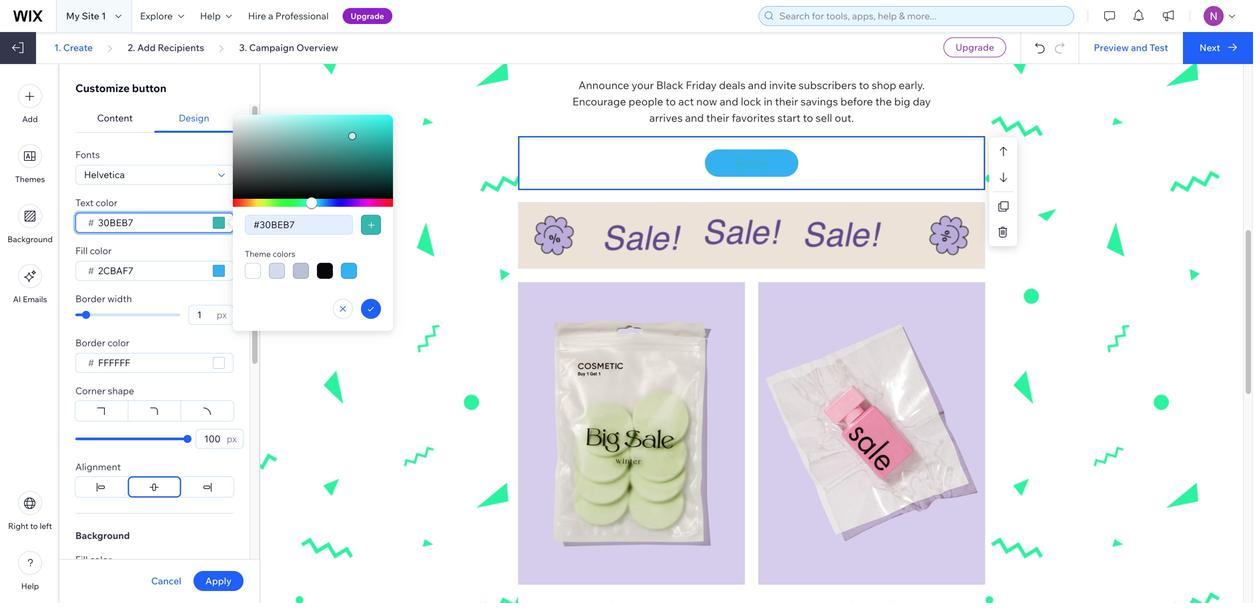 Task type: describe. For each thing, give the bounding box(es) containing it.
border for border width
[[75, 293, 105, 305]]

border width
[[75, 293, 132, 305]]

2. add recipients
[[128, 42, 204, 53]]

shape
[[108, 385, 134, 397]]

button link
[[715, 150, 789, 176]]

my site 1
[[66, 10, 106, 22]]

hire
[[248, 10, 266, 22]]

right
[[8, 521, 28, 531]]

announce
[[579, 79, 629, 92]]

customize button
[[75, 81, 166, 95]]

0 vertical spatial add
[[137, 42, 156, 53]]

explore
[[140, 10, 173, 22]]

no fill field for border color
[[94, 354, 209, 372]]

apply
[[205, 575, 232, 587]]

width
[[108, 293, 132, 305]]

3.
[[239, 42, 247, 53]]

3. campaign overview
[[239, 42, 338, 53]]

2 fill color from the top
[[75, 554, 112, 566]]

hire a professional link
[[240, 0, 337, 32]]

black
[[656, 79, 683, 92]]

left
[[40, 521, 52, 531]]

create
[[63, 42, 93, 53]]

content button
[[75, 104, 154, 133]]

1. create link
[[54, 42, 93, 54]]

next button
[[1183, 32, 1253, 64]]

0 vertical spatial no fill field
[[250, 216, 348, 234]]

your
[[632, 79, 654, 92]]

professional
[[275, 10, 329, 22]]

0 vertical spatial help
[[200, 10, 221, 22]]

friday
[[686, 79, 717, 92]]

tab list containing content
[[75, 104, 234, 133]]

1 horizontal spatial upgrade button
[[944, 37, 1006, 57]]

announce your black friday deals and invite subscribers to shop early. encourage people to act now and lock in their savings before the big day arrives and their favorites start to sell out.
[[573, 79, 933, 125]]

border for border color
[[75, 337, 105, 349]]

encourage
[[573, 95, 626, 108]]

deals
[[719, 79, 746, 92]]

2. add recipients link
[[128, 42, 204, 54]]

a
[[268, 10, 273, 22]]

add inside button
[[22, 114, 38, 124]]

now
[[696, 95, 717, 108]]

0 vertical spatial their
[[775, 95, 798, 108]]

0 horizontal spatial upgrade button
[[343, 8, 392, 24]]

2.
[[128, 42, 135, 53]]

# for fill
[[88, 265, 94, 277]]

customize
[[75, 81, 130, 95]]

preview and test
[[1094, 42, 1168, 53]]

overview
[[296, 42, 338, 53]]

recipients
[[158, 42, 204, 53]]

0 horizontal spatial help button
[[18, 551, 42, 591]]

0 vertical spatial background
[[7, 234, 53, 244]]

and left test
[[1131, 42, 1148, 53]]

ai emails
[[13, 294, 47, 304]]

site
[[82, 10, 99, 22]]

and down the act
[[685, 111, 704, 125]]

theme colors
[[245, 249, 295, 259]]

text
[[75, 197, 94, 209]]

1 fill color from the top
[[75, 245, 112, 257]]

themes button
[[15, 144, 45, 184]]

theme
[[245, 249, 271, 259]]

colors
[[273, 249, 295, 259]]

fonts
[[75, 149, 100, 160]]

ai emails button
[[13, 264, 47, 304]]

design button
[[154, 104, 234, 133]]

1.
[[54, 42, 61, 53]]

people
[[629, 95, 663, 108]]

2 fill from the top
[[75, 554, 88, 566]]

start
[[777, 111, 801, 125]]

corner shape
[[75, 385, 134, 397]]

to up before
[[859, 79, 869, 92]]



Task type: vqa. For each thing, say whether or not it's contained in the screenshot.
Phone for Phone
no



Task type: locate. For each thing, give the bounding box(es) containing it.
None field
[[80, 165, 214, 184], [94, 214, 209, 232], [80, 165, 214, 184], [94, 214, 209, 232]]

0 vertical spatial #
[[88, 217, 94, 229]]

2 vertical spatial #
[[88, 357, 94, 369]]

their down now
[[706, 111, 729, 125]]

px
[[217, 309, 227, 321], [227, 433, 237, 445]]

tab list
[[75, 104, 234, 133]]

1 horizontal spatial add
[[137, 42, 156, 53]]

Search for tools, apps, help & more... field
[[775, 7, 1070, 25]]

1 vertical spatial their
[[706, 111, 729, 125]]

upgrade button down search for tools, apps, help & more... field
[[944, 37, 1006, 57]]

0 vertical spatial border
[[75, 293, 105, 305]]

to left the act
[[666, 95, 676, 108]]

border down border width
[[75, 337, 105, 349]]

upgrade down search for tools, apps, help & more... field
[[956, 41, 994, 53]]

1 vertical spatial help button
[[18, 551, 42, 591]]

1 vertical spatial add
[[22, 114, 38, 124]]

help
[[200, 10, 221, 22], [21, 581, 39, 591]]

cancel button
[[151, 575, 181, 587]]

help down right to left
[[21, 581, 39, 591]]

campaign
[[249, 42, 294, 53]]

help button down right to left
[[18, 551, 42, 591]]

text color
[[75, 197, 117, 209]]

test
[[1150, 42, 1168, 53]]

alignment
[[75, 461, 121, 473]]

0 horizontal spatial add
[[22, 114, 38, 124]]

the
[[875, 95, 892, 108]]

preview
[[1094, 42, 1129, 53]]

1 vertical spatial #
[[88, 265, 94, 277]]

1 vertical spatial fill color
[[75, 554, 112, 566]]

# for border
[[88, 357, 94, 369]]

background up ai emails "button"
[[7, 234, 53, 244]]

content
[[97, 112, 133, 124]]

shop
[[872, 79, 896, 92]]

1 vertical spatial border
[[75, 337, 105, 349]]

upgrade
[[351, 11, 384, 21], [956, 41, 994, 53]]

cancel
[[151, 575, 181, 587]]

ai
[[13, 294, 21, 304]]

0 vertical spatial fill color
[[75, 245, 112, 257]]

background right left
[[75, 530, 130, 542]]

lock
[[741, 95, 761, 108]]

their up start
[[775, 95, 798, 108]]

hire a professional
[[248, 10, 329, 22]]

0 vertical spatial upgrade
[[351, 11, 384, 21]]

subscribers
[[799, 79, 857, 92]]

background button
[[7, 204, 53, 244]]

1 horizontal spatial help button
[[192, 0, 240, 32]]

3. campaign overview link
[[239, 42, 338, 54]]

savings
[[801, 95, 838, 108]]

add up themes button
[[22, 114, 38, 124]]

emails
[[23, 294, 47, 304]]

no fill field up colors
[[250, 216, 348, 234]]

0 vertical spatial help button
[[192, 0, 240, 32]]

0 vertical spatial fill
[[75, 245, 88, 257]]

1 vertical spatial upgrade
[[956, 41, 994, 53]]

1
[[101, 10, 106, 22]]

1 horizontal spatial upgrade
[[956, 41, 994, 53]]

1 horizontal spatial help
[[200, 10, 221, 22]]

border left width
[[75, 293, 105, 305]]

1 fill from the top
[[75, 245, 88, 257]]

help up recipients
[[200, 10, 221, 22]]

invite
[[769, 79, 796, 92]]

right to left button
[[8, 491, 52, 531]]

add button
[[18, 84, 42, 124]]

fill
[[75, 245, 88, 257], [75, 554, 88, 566]]

0 horizontal spatial help
[[21, 581, 39, 591]]

upgrade button right professional
[[343, 8, 392, 24]]

1 horizontal spatial background
[[75, 530, 130, 542]]

before
[[841, 95, 873, 108]]

sell
[[816, 111, 832, 125]]

upgrade button
[[343, 8, 392, 24], [944, 37, 1006, 57]]

border color
[[75, 337, 129, 349]]

1 vertical spatial no fill field
[[94, 262, 209, 280]]

early.
[[899, 79, 925, 92]]

and down deals
[[720, 95, 738, 108]]

upgrade for the rightmost upgrade 'button'
[[956, 41, 994, 53]]

design
[[179, 112, 209, 124]]

arrives
[[649, 111, 683, 125]]

0 horizontal spatial their
[[706, 111, 729, 125]]

# for text
[[88, 217, 94, 229]]

1. create
[[54, 42, 93, 53]]

corner
[[75, 385, 106, 397]]

0 vertical spatial upgrade button
[[343, 8, 392, 24]]

1 vertical spatial fill
[[75, 554, 88, 566]]

my
[[66, 10, 80, 22]]

right to left
[[8, 521, 52, 531]]

to inside right to left button
[[30, 521, 38, 531]]

border
[[75, 293, 105, 305], [75, 337, 105, 349]]

favorites
[[732, 111, 775, 125]]

and up lock
[[748, 79, 767, 92]]

themes
[[15, 174, 45, 184]]

fill color
[[75, 245, 112, 257], [75, 554, 112, 566]]

to
[[859, 79, 869, 92], [666, 95, 676, 108], [803, 111, 813, 125], [30, 521, 38, 531]]

next
[[1200, 42, 1220, 53]]

2 vertical spatial no fill field
[[94, 354, 209, 372]]

0 vertical spatial px
[[217, 309, 227, 321]]

1 vertical spatial help
[[21, 581, 39, 591]]

1 vertical spatial upgrade button
[[944, 37, 1006, 57]]

help button left hire
[[192, 0, 240, 32]]

background
[[7, 234, 53, 244], [75, 530, 130, 542]]

button
[[132, 81, 166, 95]]

no fill field for fill color
[[94, 262, 209, 280]]

day
[[913, 95, 931, 108]]

their
[[775, 95, 798, 108], [706, 111, 729, 125]]

2 # from the top
[[88, 265, 94, 277]]

2 border from the top
[[75, 337, 105, 349]]

act
[[678, 95, 694, 108]]

0 horizontal spatial background
[[7, 234, 53, 244]]

upgrade right professional
[[351, 11, 384, 21]]

no fill field up width
[[94, 262, 209, 280]]

1 vertical spatial background
[[75, 530, 130, 542]]

to left left
[[30, 521, 38, 531]]

3 # from the top
[[88, 357, 94, 369]]

color
[[96, 197, 117, 209], [90, 245, 112, 257], [108, 337, 129, 349], [90, 554, 112, 566]]

to left sell
[[803, 111, 813, 125]]

1 vertical spatial px
[[227, 433, 237, 445]]

#
[[88, 217, 94, 229], [88, 265, 94, 277], [88, 357, 94, 369]]

no fill field up shape
[[94, 354, 209, 372]]

No fill field
[[250, 216, 348, 234], [94, 262, 209, 280], [94, 354, 209, 372]]

None text field
[[193, 306, 213, 324], [200, 430, 223, 448], [193, 306, 213, 324], [200, 430, 223, 448]]

and
[[1131, 42, 1148, 53], [748, 79, 767, 92], [720, 95, 738, 108], [685, 111, 704, 125]]

1 horizontal spatial their
[[775, 95, 798, 108]]

big
[[894, 95, 910, 108]]

# down border color
[[88, 357, 94, 369]]

add right 2.
[[137, 42, 156, 53]]

# up border width
[[88, 265, 94, 277]]

1 # from the top
[[88, 217, 94, 229]]

0 horizontal spatial upgrade
[[351, 11, 384, 21]]

help button
[[192, 0, 240, 32], [18, 551, 42, 591]]

add
[[137, 42, 156, 53], [22, 114, 38, 124]]

out.
[[835, 111, 854, 125]]

1 border from the top
[[75, 293, 105, 305]]

in
[[764, 95, 773, 108]]

upgrade for the left upgrade 'button'
[[351, 11, 384, 21]]

apply button
[[193, 571, 244, 591]]

button
[[735, 156, 769, 169]]

# down text color
[[88, 217, 94, 229]]



